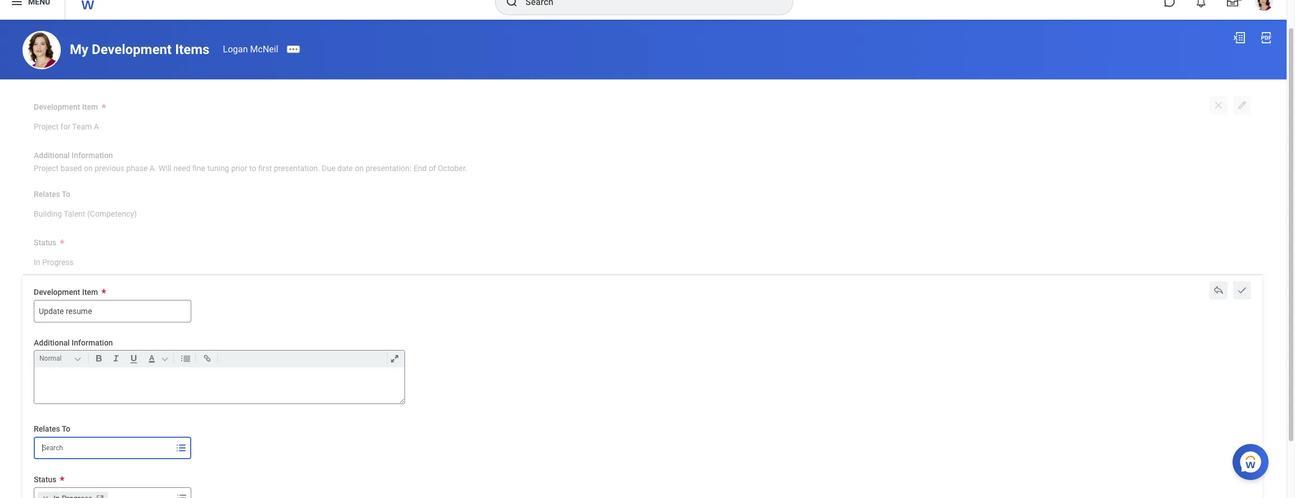 Task type: locate. For each thing, give the bounding box(es) containing it.
1 on from the left
[[84, 164, 93, 173]]

2 development item from the top
[[34, 288, 98, 297]]

relates for relates to 'field'
[[34, 425, 60, 434]]

inbox large image
[[1228, 0, 1239, 7]]

development item down progress
[[34, 288, 98, 297]]

2 to from the top
[[62, 425, 70, 434]]

1 vertical spatial development item
[[34, 288, 98, 297]]

additional up normal
[[34, 338, 70, 347]]

2 item from the top
[[82, 288, 98, 297]]

relates to up relates to 'field'
[[34, 425, 70, 434]]

0 vertical spatial additional
[[34, 151, 70, 160]]

additional for additional information
[[34, 338, 70, 347]]

fine
[[193, 164, 205, 173]]

development item element
[[34, 115, 99, 135]]

building
[[34, 209, 62, 218]]

on
[[84, 164, 93, 173], [355, 164, 364, 173]]

information
[[72, 151, 113, 160], [72, 338, 113, 347]]

1 status from the top
[[34, 238, 56, 247]]

status up in progress 'text field'
[[34, 238, 56, 247]]

0 vertical spatial relates to
[[34, 190, 70, 199]]

information inside additional information project based on previous phase a. will need fine tuning prior to first presentation. due date on presentation: end of october.
[[72, 151, 113, 160]]

project inside text field
[[34, 122, 59, 131]]

progress
[[42, 258, 74, 267]]

2 project from the top
[[34, 164, 59, 173]]

relates to
[[34, 190, 70, 199], [34, 425, 70, 434]]

item up "development item" text field
[[82, 288, 98, 297]]

first
[[258, 164, 272, 173]]

1 horizontal spatial on
[[355, 164, 364, 173]]

information up previous
[[72, 151, 113, 160]]

to
[[249, 164, 256, 173]]

project
[[34, 122, 59, 131], [34, 164, 59, 173]]

1 relates to from the top
[[34, 190, 70, 199]]

relates to up building
[[34, 190, 70, 199]]

bulleted list image
[[178, 352, 193, 365]]

to up relates to 'field'
[[62, 425, 70, 434]]

project inside additional information project based on previous phase a. will need fine tuning prior to first presentation. due date on presentation: end of october.
[[34, 164, 59, 173]]

view printable version (pdf) image
[[1260, 31, 1274, 44]]

additional up based
[[34, 151, 70, 160]]

development up project for team a text field
[[34, 102, 80, 111]]

0 vertical spatial project
[[34, 122, 59, 131]]

1 vertical spatial item
[[82, 288, 98, 297]]

development for building talent (competency) text field
[[34, 102, 80, 111]]

justify image
[[10, 0, 24, 8]]

2 relates to from the top
[[34, 425, 70, 434]]

1 vertical spatial relates to
[[34, 425, 70, 434]]

(competency)
[[87, 209, 137, 218]]

additional
[[34, 151, 70, 160], [34, 338, 70, 347]]

italic image
[[109, 352, 124, 365]]

x small image
[[40, 493, 51, 498]]

project left for
[[34, 122, 59, 131]]

prior
[[231, 164, 247, 173]]

team
[[72, 122, 92, 131]]

tuning
[[207, 164, 229, 173]]

1 relates from the top
[[34, 190, 60, 199]]

my development items
[[70, 41, 210, 57]]

of
[[429, 164, 436, 173]]

0 vertical spatial development item
[[34, 102, 98, 111]]

item up a
[[82, 102, 98, 111]]

0 vertical spatial status
[[34, 238, 56, 247]]

development
[[92, 41, 172, 57], [34, 102, 80, 111], [34, 288, 80, 297]]

1 additional from the top
[[34, 151, 70, 160]]

a.
[[150, 164, 157, 173]]

development down progress
[[34, 288, 80, 297]]

item
[[82, 102, 98, 111], [82, 288, 98, 297]]

relates
[[34, 190, 60, 199], [34, 425, 60, 434]]

1 item from the top
[[82, 102, 98, 111]]

in progress
[[34, 258, 74, 267]]

logan
[[223, 44, 248, 55]]

item for relates to 'field'
[[82, 288, 98, 297]]

2 vertical spatial development
[[34, 288, 80, 297]]

2 information from the top
[[72, 338, 113, 347]]

development item up project for team a text field
[[34, 102, 98, 111]]

development for relates to 'field'
[[34, 288, 80, 297]]

In Progress text field
[[34, 251, 74, 271]]

0 vertical spatial to
[[62, 190, 70, 199]]

information up 'bold' 'image'
[[72, 338, 113, 347]]

based
[[61, 164, 82, 173]]

in progress, press delete to clear value, ctrl + enter opens in new window. option
[[38, 492, 108, 498]]

on right "date"
[[355, 164, 364, 173]]

1 vertical spatial to
[[62, 425, 70, 434]]

on right based
[[84, 164, 93, 173]]

1 vertical spatial information
[[72, 338, 113, 347]]

previous
[[95, 164, 124, 173]]

relates to for relates to 'field'
[[34, 425, 70, 434]]

1 development item from the top
[[34, 102, 98, 111]]

1 vertical spatial relates
[[34, 425, 60, 434]]

search image
[[505, 0, 519, 8]]

presentation:
[[366, 164, 412, 173]]

1 information from the top
[[72, 151, 113, 160]]

project for team a
[[34, 122, 99, 131]]

development item for building talent (competency) text field
[[34, 102, 98, 111]]

presentation.
[[274, 164, 320, 173]]

0 vertical spatial information
[[72, 151, 113, 160]]

mcneil
[[250, 44, 278, 55]]

1 vertical spatial status
[[34, 475, 56, 484]]

normal button
[[37, 353, 86, 365]]

1 vertical spatial development
[[34, 102, 80, 111]]

2 relates from the top
[[34, 425, 60, 434]]

to
[[62, 190, 70, 199], [62, 425, 70, 434]]

2 status from the top
[[34, 475, 56, 484]]

additional inside additional information project based on previous phase a. will need fine tuning prior to first presentation. due date on presentation: end of october.
[[34, 151, 70, 160]]

development item
[[34, 102, 98, 111], [34, 288, 98, 297]]

relates to for building talent (competency) text field
[[34, 190, 70, 199]]

status
[[34, 238, 56, 247], [34, 475, 56, 484]]

phase
[[126, 164, 148, 173]]

2 additional from the top
[[34, 338, 70, 347]]

Building Talent (Competency) text field
[[34, 202, 137, 222]]

to for relates to 'field'
[[62, 425, 70, 434]]

1 vertical spatial project
[[34, 164, 59, 173]]

talent
[[64, 209, 85, 218]]

to up talent
[[62, 190, 70, 199]]

normal group
[[37, 351, 407, 368]]

link image
[[200, 352, 215, 365]]

0 vertical spatial item
[[82, 102, 98, 111]]

employee's photo (logan mcneil) image
[[23, 31, 61, 69]]

1 vertical spatial additional
[[34, 338, 70, 347]]

will
[[159, 164, 172, 173]]

status for building talent (competency) text field
[[34, 238, 56, 247]]

development item for relates to 'field'
[[34, 288, 98, 297]]

1 project from the top
[[34, 122, 59, 131]]

project left based
[[34, 164, 59, 173]]

development right my
[[92, 41, 172, 57]]

relates for building talent (competency) text field
[[34, 190, 60, 199]]

my development items main content
[[0, 20, 1287, 498]]

0 vertical spatial relates
[[34, 190, 60, 199]]

0 vertical spatial development
[[92, 41, 172, 57]]

end
[[414, 164, 427, 173]]

1 to from the top
[[62, 190, 70, 199]]

0 horizontal spatial on
[[84, 164, 93, 173]]

status up 'x small' icon
[[34, 475, 56, 484]]



Task type: describe. For each thing, give the bounding box(es) containing it.
check image
[[1237, 285, 1248, 296]]

x image
[[1214, 100, 1225, 111]]

profile logan mcneil image
[[1256, 0, 1274, 13]]

information for additional information
[[72, 338, 113, 347]]

for
[[61, 122, 70, 131]]

october.
[[438, 164, 467, 173]]

notifications large image
[[1196, 0, 1207, 7]]

a
[[94, 122, 99, 131]]

prompts image
[[175, 491, 189, 498]]

date
[[338, 164, 353, 173]]

building talent (competency)
[[34, 209, 137, 218]]

Development Item text field
[[34, 300, 191, 322]]

prompts image
[[174, 441, 188, 455]]

Additional Information text field
[[34, 368, 405, 404]]

Relates To field
[[35, 438, 173, 458]]

status element
[[34, 251, 74, 271]]

undo l image
[[1214, 285, 1225, 296]]

status for relates to 'field'
[[34, 475, 56, 484]]

additional information
[[34, 338, 113, 347]]

normal
[[39, 355, 62, 363]]

relates to element
[[34, 202, 137, 223]]

to for building talent (competency) text field
[[62, 190, 70, 199]]

edit image
[[1237, 100, 1248, 111]]

additional for additional information project based on previous phase a. will need fine tuning prior to first presentation. due date on presentation: end of october.
[[34, 151, 70, 160]]

items
[[175, 41, 210, 57]]

due
[[322, 164, 336, 173]]

underline image
[[126, 352, 142, 365]]

ext link image
[[95, 493, 106, 498]]

Search Workday  search field
[[526, 0, 770, 14]]

bold image
[[91, 352, 106, 365]]

in
[[34, 258, 40, 267]]

logan mcneil link
[[223, 44, 278, 55]]

additional information project based on previous phase a. will need fine tuning prior to first presentation. due date on presentation: end of october.
[[34, 151, 467, 173]]

2 on from the left
[[355, 164, 364, 173]]

my
[[70, 41, 88, 57]]

need
[[173, 164, 191, 173]]

in progress element
[[53, 494, 92, 498]]

maximize image
[[387, 352, 402, 365]]

export to excel image
[[1233, 31, 1247, 44]]

item for building talent (competency) text field
[[82, 102, 98, 111]]

logan mcneil
[[223, 44, 278, 55]]

information for additional information project based on previous phase a. will need fine tuning prior to first presentation. due date on presentation: end of october.
[[72, 151, 113, 160]]

Project for Team A text field
[[34, 115, 99, 135]]



Task type: vqa. For each thing, say whether or not it's contained in the screenshot.
Competency
no



